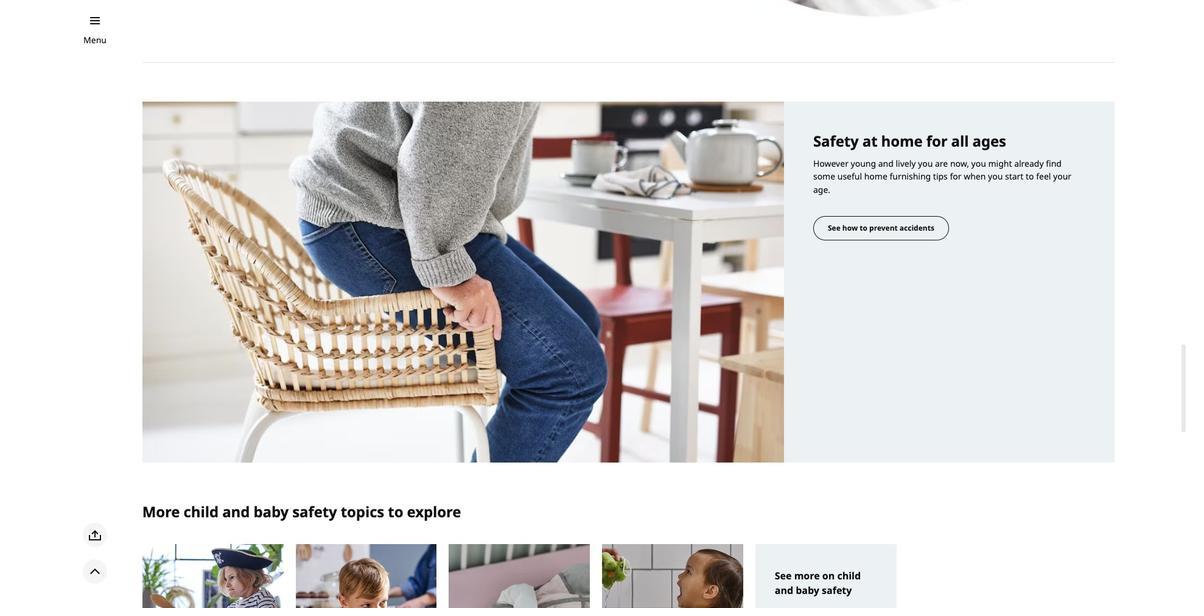 Task type: describe. For each thing, give the bounding box(es) containing it.
to inside however young and lively you are now, you might already find some useful home furnishing tips for when you start to feel your age.
[[1026, 171, 1034, 182]]

see for see more on child and baby safety
[[775, 570, 792, 583]]

for inside however young and lively you are now, you might already find some useful home furnishing tips for when you start to feel your age.
[[950, 171, 962, 182]]

safety at home for all ages
[[814, 131, 1007, 151]]

menu button
[[83, 33, 107, 47]]

your
[[1054, 171, 1072, 182]]

see how to prevent accidents button
[[814, 216, 949, 241]]

feel
[[1037, 171, 1051, 182]]

a young child sat in a white lättsam baby bath is laughing as an adult's hand squeezes water from a green sponge. image
[[602, 545, 743, 608]]

a person in blue jeans and gray sweater raises themself from a rattan chair with chair pad. image
[[142, 102, 784, 463]]

with a green/white spatula, a child in an apron eats chocolate cake batter from a green mixing bowl. image
[[296, 545, 437, 608]]

0 horizontal spatial you
[[918, 157, 933, 169]]

start
[[1005, 171, 1024, 182]]

topics
[[341, 502, 384, 522]]

to prevent
[[860, 223, 898, 234]]

find
[[1046, 157, 1062, 169]]

lively
[[896, 157, 916, 169]]

a baby in a pink sleep bag on a pink fitted sheet is asleep in a white gulliver crib. image
[[449, 545, 590, 608]]

more
[[794, 570, 820, 583]]

menu
[[83, 34, 107, 46]]

and for baby
[[222, 502, 250, 522]]

more child and baby safety topics to explore
[[142, 502, 461, 522]]

tips
[[933, 171, 948, 182]]

furnishing
[[890, 171, 931, 182]]

see how to prevent accidents
[[828, 223, 935, 234]]

a child in blue jeans, a striped top and a pirate hat plays with a wooden spoon and a saucepan lid in a mock sword fight. image
[[142, 545, 283, 608]]

might
[[989, 157, 1012, 169]]



Task type: locate. For each thing, give the bounding box(es) containing it.
0 vertical spatial see
[[828, 223, 841, 234]]

to
[[1026, 171, 1034, 182], [388, 502, 403, 522]]

child right on
[[838, 570, 861, 583]]

0 vertical spatial baby
[[254, 502, 289, 522]]

safety
[[814, 131, 859, 151]]

for down now,
[[950, 171, 962, 182]]

and
[[879, 157, 894, 169], [222, 502, 250, 522], [775, 584, 794, 598]]

some
[[814, 171, 836, 182]]

explore
[[407, 502, 461, 522]]

1 horizontal spatial and
[[775, 584, 794, 598]]

1 horizontal spatial to
[[1026, 171, 1034, 182]]

safety inside see more on child and baby safety
[[822, 584, 852, 598]]

now,
[[951, 157, 969, 169]]

0 horizontal spatial to
[[388, 502, 403, 522]]

how
[[843, 223, 858, 234]]

see left how
[[828, 223, 841, 234]]

see left more
[[775, 570, 792, 583]]

to down already at the right of page
[[1026, 171, 1034, 182]]

0 horizontal spatial for
[[927, 131, 948, 151]]

you down the might
[[988, 171, 1003, 182]]

see inside see how to prevent accidents button
[[828, 223, 841, 234]]

safety
[[292, 502, 337, 522], [822, 584, 852, 598]]

0 horizontal spatial see
[[775, 570, 792, 583]]

0 vertical spatial to
[[1026, 171, 1034, 182]]

1 vertical spatial to
[[388, 502, 403, 522]]

1 vertical spatial home
[[865, 171, 888, 182]]

you up when
[[972, 157, 986, 169]]

ages
[[973, 131, 1007, 151]]

1 vertical spatial baby
[[796, 584, 820, 598]]

useful
[[838, 171, 862, 182]]

1 vertical spatial see
[[775, 570, 792, 583]]

when
[[964, 171, 986, 182]]

for
[[927, 131, 948, 151], [950, 171, 962, 182]]

baby
[[254, 502, 289, 522], [796, 584, 820, 598]]

child
[[184, 502, 219, 522], [838, 570, 861, 583]]

a circular image of a child wearing goggles holding a magnifying glass to his face. image
[[635, 0, 1115, 17]]

2 horizontal spatial you
[[988, 171, 1003, 182]]

1 vertical spatial child
[[838, 570, 861, 583]]

0 horizontal spatial and
[[222, 502, 250, 522]]

0 horizontal spatial baby
[[254, 502, 289, 522]]

1 horizontal spatial for
[[950, 171, 962, 182]]

0 vertical spatial child
[[184, 502, 219, 522]]

accidents
[[900, 223, 935, 234]]

home up the lively
[[882, 131, 923, 151]]

for up are
[[927, 131, 948, 151]]

0 vertical spatial for
[[927, 131, 948, 151]]

0 horizontal spatial child
[[184, 502, 219, 522]]

child right more
[[184, 502, 219, 522]]

1 vertical spatial safety
[[822, 584, 852, 598]]

already
[[1015, 157, 1044, 169]]

home
[[882, 131, 923, 151], [865, 171, 888, 182]]

young
[[851, 157, 876, 169]]

age.
[[814, 184, 831, 196]]

to right topics
[[388, 502, 403, 522]]

and inside see more on child and baby safety
[[775, 584, 794, 598]]

you
[[918, 157, 933, 169], [972, 157, 986, 169], [988, 171, 1003, 182]]

and inside however young and lively you are now, you might already find some useful home furnishing tips for when you start to feel your age.
[[879, 157, 894, 169]]

1 horizontal spatial child
[[838, 570, 861, 583]]

1 horizontal spatial baby
[[796, 584, 820, 598]]

safety left topics
[[292, 502, 337, 522]]

see more on child and baby safety link
[[756, 545, 897, 608]]

on
[[823, 570, 835, 583]]

safety down on
[[822, 584, 852, 598]]

1 horizontal spatial see
[[828, 223, 841, 234]]

more
[[142, 502, 180, 522]]

however
[[814, 157, 849, 169]]

2 horizontal spatial and
[[879, 157, 894, 169]]

at
[[863, 131, 878, 151]]

child inside see more on child and baby safety
[[838, 570, 861, 583]]

are
[[935, 157, 948, 169]]

see inside see more on child and baby safety
[[775, 570, 792, 583]]

see more on child and baby safety
[[775, 570, 861, 598]]

however young and lively you are now, you might already find some useful home furnishing tips for when you start to feel your age.
[[814, 157, 1072, 196]]

1 vertical spatial for
[[950, 171, 962, 182]]

see for see how to prevent accidents
[[828, 223, 841, 234]]

0 horizontal spatial safety
[[292, 502, 337, 522]]

all
[[952, 131, 969, 151]]

home inside however young and lively you are now, you might already find some useful home furnishing tips for when you start to feel your age.
[[865, 171, 888, 182]]

1 horizontal spatial you
[[972, 157, 986, 169]]

1 horizontal spatial safety
[[822, 584, 852, 598]]

1 vertical spatial and
[[222, 502, 250, 522]]

2 vertical spatial and
[[775, 584, 794, 598]]

see
[[828, 223, 841, 234], [775, 570, 792, 583]]

0 vertical spatial home
[[882, 131, 923, 151]]

home down young
[[865, 171, 888, 182]]

0 vertical spatial safety
[[292, 502, 337, 522]]

you left are
[[918, 157, 933, 169]]

and for lively
[[879, 157, 894, 169]]

0 vertical spatial and
[[879, 157, 894, 169]]

baby inside see more on child and baby safety
[[796, 584, 820, 598]]



Task type: vqa. For each thing, say whether or not it's contained in the screenshot.
and to the middle
yes



